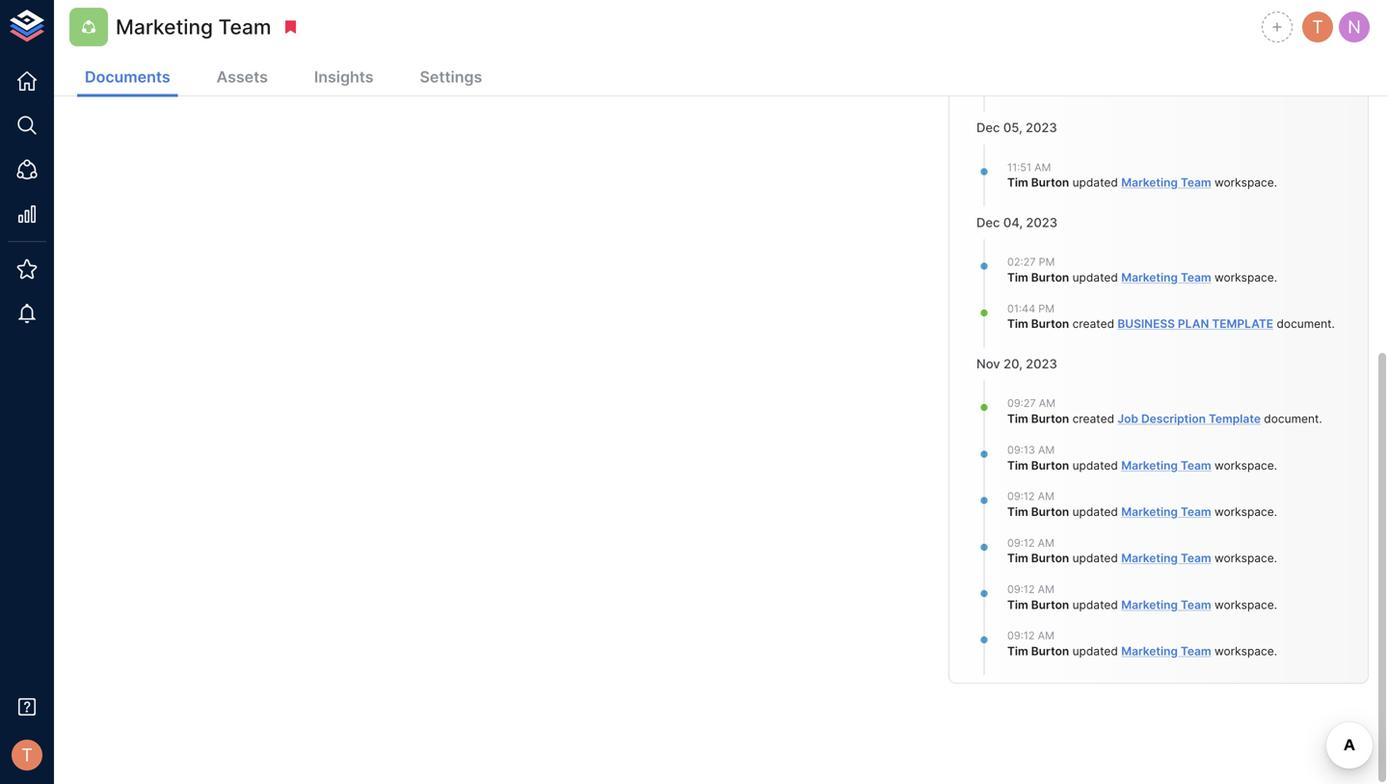 Task type: locate. For each thing, give the bounding box(es) containing it.
team inside 09:13 am tim burton updated marketing team workspace .
[[1181, 458, 1212, 472]]

1 vertical spatial document
[[1265, 412, 1320, 426]]

am
[[1035, 161, 1052, 173], [1039, 397, 1056, 410], [1039, 444, 1055, 456], [1038, 490, 1055, 503], [1038, 537, 1055, 549], [1038, 583, 1055, 596], [1038, 629, 1055, 642]]

1 created from the top
[[1073, 317, 1115, 331]]

t
[[1313, 16, 1324, 37], [21, 744, 33, 766]]

0 vertical spatial t button
[[1300, 9, 1337, 45]]

3 marketing team link from the top
[[1122, 458, 1212, 472]]

tim
[[1008, 176, 1029, 190], [1008, 271, 1029, 285], [1008, 317, 1029, 331], [1008, 412, 1029, 426], [1008, 458, 1029, 472], [1008, 505, 1029, 519], [1008, 551, 1029, 565], [1008, 598, 1029, 612], [1008, 644, 1029, 658]]

updated inside "02:27 pm tim burton updated marketing team workspace ."
[[1073, 271, 1119, 285]]

4 burton from the top
[[1032, 412, 1070, 426]]

pm right 02:27
[[1039, 256, 1055, 268]]

dec left 04, in the top right of the page
[[977, 215, 1001, 230]]

tim for 5th "marketing team" link from the bottom
[[1008, 458, 1029, 472]]

business plan template link
[[1118, 317, 1274, 331]]

6 workspace from the top
[[1215, 598, 1275, 612]]

burton inside "01:44 pm tim burton created business plan template document ."
[[1032, 317, 1070, 331]]

document for template
[[1277, 317, 1332, 331]]

2 2023 from the top
[[1027, 215, 1058, 230]]

2023 right 05,
[[1026, 120, 1058, 135]]

1 2023 from the top
[[1026, 120, 1058, 135]]

1 pm from the top
[[1039, 256, 1055, 268]]

workspace inside 11:51 am tim burton updated marketing team workspace .
[[1215, 176, 1275, 190]]

description
[[1142, 412, 1206, 426]]

2023
[[1026, 120, 1058, 135], [1027, 215, 1058, 230], [1026, 356, 1058, 371]]

job
[[1118, 412, 1139, 426]]

created inside 09:27 am tim burton created job description template document .
[[1073, 412, 1115, 426]]

tim for fourth "marketing team" link from the top of the page
[[1008, 505, 1029, 519]]

burton for first "marketing team" link
[[1032, 176, 1070, 190]]

4 tim from the top
[[1008, 412, 1029, 426]]

burton for fifth "marketing team" link from the top
[[1032, 551, 1070, 565]]

8 tim from the top
[[1008, 598, 1029, 612]]

2 updated from the top
[[1073, 271, 1119, 285]]

09:12 am tim burton updated marketing team workspace . for fourth "marketing team" link from the top of the page
[[1008, 490, 1278, 519]]

0 vertical spatial dec
[[977, 120, 1001, 135]]

team inside 11:51 am tim burton updated marketing team workspace .
[[1181, 176, 1212, 190]]

burton inside "02:27 pm tim burton updated marketing team workspace ."
[[1032, 271, 1070, 285]]

0 vertical spatial created
[[1073, 317, 1115, 331]]

marketing for fourth "marketing team" link from the top of the page
[[1122, 505, 1178, 519]]

3 burton from the top
[[1032, 317, 1070, 331]]

5 marketing team link from the top
[[1122, 551, 1212, 565]]

template
[[1213, 317, 1274, 331]]

marketing inside "02:27 pm tim burton updated marketing team workspace ."
[[1122, 271, 1178, 285]]

workspace for second "marketing team" link from the top
[[1215, 271, 1275, 285]]

burton for 7th "marketing team" link from the top
[[1032, 644, 1070, 658]]

2 vertical spatial 2023
[[1026, 356, 1058, 371]]

pm for created
[[1039, 302, 1055, 315]]

dec 05, 2023
[[977, 120, 1058, 135]]

created inside "01:44 pm tim burton created business plan template document ."
[[1073, 317, 1115, 331]]

workspace
[[1215, 176, 1275, 190], [1215, 271, 1275, 285], [1215, 458, 1275, 472], [1215, 505, 1275, 519], [1215, 551, 1275, 565], [1215, 598, 1275, 612], [1215, 644, 1275, 658]]

7 workspace from the top
[[1215, 644, 1275, 658]]

tim inside 11:51 am tim burton updated marketing team workspace .
[[1008, 176, 1029, 190]]

1 updated from the top
[[1073, 176, 1119, 190]]

. inside 09:13 am tim burton updated marketing team workspace .
[[1275, 458, 1278, 472]]

1 09:12 am tim burton updated marketing team workspace . from the top
[[1008, 490, 1278, 519]]

n button
[[1337, 9, 1373, 45]]

created left job
[[1073, 412, 1115, 426]]

3 workspace from the top
[[1215, 458, 1275, 472]]

2 09:12 am tim burton updated marketing team workspace . from the top
[[1008, 537, 1278, 565]]

pm for updated
[[1039, 256, 1055, 268]]

pm right '01:44'
[[1039, 302, 1055, 315]]

6 marketing team link from the top
[[1122, 598, 1212, 612]]

tim for 7th "marketing team" link from the top
[[1008, 644, 1029, 658]]

tim for first "marketing team" link
[[1008, 176, 1029, 190]]

tim for 2nd "marketing team" link from the bottom
[[1008, 598, 1029, 612]]

tim inside 09:27 am tim burton created job description template document .
[[1008, 412, 1029, 426]]

document
[[1277, 317, 1332, 331], [1265, 412, 1320, 426]]

nov 20, 2023
[[977, 356, 1058, 371]]

3 09:12 am tim burton updated marketing team workspace . from the top
[[1008, 583, 1278, 612]]

1 vertical spatial pm
[[1039, 302, 1055, 315]]

2 tim from the top
[[1008, 271, 1029, 285]]

. for 5th "marketing team" link from the bottom
[[1275, 458, 1278, 472]]

burton
[[1032, 176, 1070, 190], [1032, 271, 1070, 285], [1032, 317, 1070, 331], [1032, 412, 1070, 426], [1032, 458, 1070, 472], [1032, 505, 1070, 519], [1032, 551, 1070, 565], [1032, 598, 1070, 612], [1032, 644, 1070, 658]]

t for the topmost t button
[[1313, 16, 1324, 37]]

burton for second "marketing team" link from the top
[[1032, 271, 1070, 285]]

11:51 am tim burton updated marketing team workspace .
[[1008, 161, 1278, 190]]

02:27 pm tim burton updated marketing team workspace .
[[1008, 256, 1278, 285]]

4 marketing team link from the top
[[1122, 505, 1212, 519]]

marketing for fifth "marketing team" link from the top
[[1122, 551, 1178, 565]]

1 vertical spatial created
[[1073, 412, 1115, 426]]

burton inside 09:13 am tim burton updated marketing team workspace .
[[1032, 458, 1070, 472]]

4 workspace from the top
[[1215, 505, 1275, 519]]

updated inside 11:51 am tim burton updated marketing team workspace .
[[1073, 176, 1119, 190]]

3 updated from the top
[[1073, 458, 1119, 472]]

1 horizontal spatial t
[[1313, 16, 1324, 37]]

. inside "02:27 pm tim burton updated marketing team workspace ."
[[1275, 271, 1278, 285]]

1 vertical spatial t button
[[6, 734, 48, 776]]

burton for 2nd "marketing team" link from the bottom
[[1032, 598, 1070, 612]]

burton for fourth "marketing team" link from the top of the page
[[1032, 505, 1070, 519]]

tim for fifth "marketing team" link from the top
[[1008, 551, 1029, 565]]

4 updated from the top
[[1073, 505, 1119, 519]]

dec left 05,
[[977, 120, 1001, 135]]

1 dec from the top
[[977, 120, 1001, 135]]

2 workspace from the top
[[1215, 271, 1275, 285]]

assets
[[217, 68, 268, 86]]

marketing for first "marketing team" link
[[1122, 176, 1178, 190]]

2023 right 20,
[[1026, 356, 1058, 371]]

1 horizontal spatial t button
[[1300, 9, 1337, 45]]

5 burton from the top
[[1032, 458, 1070, 472]]

0 horizontal spatial t
[[21, 744, 33, 766]]

dec
[[977, 120, 1001, 135], [977, 215, 1001, 230]]

0 vertical spatial document
[[1277, 317, 1332, 331]]

document right template
[[1265, 412, 1320, 426]]

9 tim from the top
[[1008, 644, 1029, 658]]

workspace for 2nd "marketing team" link from the bottom
[[1215, 598, 1275, 612]]

0 vertical spatial pm
[[1039, 256, 1055, 268]]

workspace for fourth "marketing team" link from the top of the page
[[1215, 505, 1275, 519]]

burton inside 09:27 am tim burton created job description template document .
[[1032, 412, 1070, 426]]

. for 2nd "marketing team" link from the bottom
[[1275, 598, 1278, 612]]

2 pm from the top
[[1039, 302, 1055, 315]]

09:27 am tim burton created job description template document .
[[1008, 397, 1323, 426]]

09:12 am tim burton updated marketing team workspace . for 2nd "marketing team" link from the bottom
[[1008, 583, 1278, 612]]

marketing for 5th "marketing team" link from the bottom
[[1122, 458, 1178, 472]]

team
[[218, 14, 271, 39], [1181, 176, 1212, 190], [1181, 271, 1212, 285], [1181, 458, 1212, 472], [1181, 505, 1212, 519], [1181, 551, 1212, 565], [1181, 598, 1212, 612], [1181, 644, 1212, 658]]

dec for dec 05, 2023
[[977, 120, 1001, 135]]

burton inside 11:51 am tim burton updated marketing team workspace .
[[1032, 176, 1070, 190]]

document inside "01:44 pm tim burton created business plan template document ."
[[1277, 317, 1332, 331]]

document inside 09:27 am tim burton created job description template document .
[[1265, 412, 1320, 426]]

2 burton from the top
[[1032, 271, 1070, 285]]

tim inside 09:13 am tim burton updated marketing team workspace .
[[1008, 458, 1029, 472]]

business
[[1118, 317, 1176, 331]]

0 vertical spatial t
[[1313, 16, 1324, 37]]

3 2023 from the top
[[1026, 356, 1058, 371]]

9 burton from the top
[[1032, 644, 1070, 658]]

tim inside "02:27 pm tim burton updated marketing team workspace ."
[[1008, 271, 1029, 285]]

pm inside "01:44 pm tim burton created business plan template document ."
[[1039, 302, 1055, 315]]

. inside 11:51 am tim burton updated marketing team workspace .
[[1275, 176, 1278, 190]]

marketing inside 11:51 am tim burton updated marketing team workspace .
[[1122, 176, 1178, 190]]

.
[[1275, 176, 1278, 190], [1275, 271, 1278, 285], [1332, 317, 1336, 331], [1320, 412, 1323, 426], [1275, 458, 1278, 472], [1275, 505, 1278, 519], [1275, 551, 1278, 565], [1275, 598, 1278, 612], [1275, 644, 1278, 658]]

7 burton from the top
[[1032, 551, 1070, 565]]

team for first "marketing team" link
[[1181, 176, 1212, 190]]

pm inside "02:27 pm tim burton updated marketing team workspace ."
[[1039, 256, 1055, 268]]

team for second "marketing team" link from the top
[[1181, 271, 1212, 285]]

created left business
[[1073, 317, 1115, 331]]

0 horizontal spatial t button
[[6, 734, 48, 776]]

2023 for nov 20, 2023
[[1026, 356, 1058, 371]]

documents
[[85, 68, 170, 86]]

marketing team link
[[1122, 176, 1212, 190], [1122, 271, 1212, 285], [1122, 458, 1212, 472], [1122, 505, 1212, 519], [1122, 551, 1212, 565], [1122, 598, 1212, 612], [1122, 644, 1212, 658]]

1 workspace from the top
[[1215, 176, 1275, 190]]

insights link
[[307, 60, 381, 97]]

remove bookmark image
[[282, 18, 299, 36]]

2023 for dec 05, 2023
[[1026, 120, 1058, 135]]

tim inside "01:44 pm tim burton created business plan template document ."
[[1008, 317, 1029, 331]]

1 vertical spatial dec
[[977, 215, 1001, 230]]

0 vertical spatial 2023
[[1026, 120, 1058, 135]]

6 burton from the top
[[1032, 505, 1070, 519]]

20,
[[1004, 356, 1023, 371]]

workspace inside 09:13 am tim burton updated marketing team workspace .
[[1215, 458, 1275, 472]]

1 tim from the top
[[1008, 176, 1029, 190]]

marketing team
[[116, 14, 271, 39]]

4 09:12 am tim burton updated marketing team workspace . from the top
[[1008, 629, 1278, 658]]

created
[[1073, 317, 1115, 331], [1073, 412, 1115, 426]]

burton for job description template link
[[1032, 412, 1070, 426]]

workspace inside "02:27 pm tim burton updated marketing team workspace ."
[[1215, 271, 1275, 285]]

2023 for dec 04, 2023
[[1027, 215, 1058, 230]]

tim for job description template link
[[1008, 412, 1029, 426]]

t button
[[1300, 9, 1337, 45], [6, 734, 48, 776]]

team for 5th "marketing team" link from the bottom
[[1181, 458, 1212, 472]]

5 tim from the top
[[1008, 458, 1029, 472]]

2 created from the top
[[1073, 412, 1115, 426]]

pm
[[1039, 256, 1055, 268], [1039, 302, 1055, 315]]

marketing
[[116, 14, 213, 39], [1122, 176, 1178, 190], [1122, 271, 1178, 285], [1122, 458, 1178, 472], [1122, 505, 1178, 519], [1122, 551, 1178, 565], [1122, 598, 1178, 612], [1122, 644, 1178, 658]]

1 burton from the top
[[1032, 176, 1070, 190]]

6 tim from the top
[[1008, 505, 1029, 519]]

2023 right 04, in the top right of the page
[[1027, 215, 1058, 230]]

8 burton from the top
[[1032, 598, 1070, 612]]

5 workspace from the top
[[1215, 551, 1275, 565]]

team for fifth "marketing team" link from the top
[[1181, 551, 1212, 565]]

2 dec from the top
[[977, 215, 1001, 230]]

updated
[[1073, 176, 1119, 190], [1073, 271, 1119, 285], [1073, 458, 1119, 472], [1073, 505, 1119, 519], [1073, 551, 1119, 565], [1073, 598, 1119, 612], [1073, 644, 1119, 658]]

document right the template
[[1277, 317, 1332, 331]]

09:13
[[1008, 444, 1036, 456]]

marketing inside 09:13 am tim burton updated marketing team workspace .
[[1122, 458, 1178, 472]]

1 vertical spatial 2023
[[1027, 215, 1058, 230]]

09:12
[[1008, 490, 1035, 503], [1008, 537, 1035, 549], [1008, 583, 1035, 596], [1008, 629, 1035, 642]]

09:12 am tim burton updated marketing team workspace .
[[1008, 490, 1278, 519], [1008, 537, 1278, 565], [1008, 583, 1278, 612], [1008, 629, 1278, 658]]

settings link
[[412, 60, 490, 97]]

3 tim from the top
[[1008, 317, 1029, 331]]

team inside "02:27 pm tim burton updated marketing team workspace ."
[[1181, 271, 1212, 285]]

1 vertical spatial t
[[21, 744, 33, 766]]

7 tim from the top
[[1008, 551, 1029, 565]]

. for fourth "marketing team" link from the top of the page
[[1275, 505, 1278, 519]]



Task type: vqa. For each thing, say whether or not it's contained in the screenshot.


Task type: describe. For each thing, give the bounding box(es) containing it.
09:27
[[1008, 397, 1036, 410]]

01:44
[[1008, 302, 1036, 315]]

01:44 pm tim burton created business plan template document .
[[1008, 302, 1336, 331]]

1 marketing team link from the top
[[1122, 176, 1212, 190]]

burton for 5th "marketing team" link from the bottom
[[1032, 458, 1070, 472]]

2 marketing team link from the top
[[1122, 271, 1212, 285]]

burton for business plan template 'link'
[[1032, 317, 1070, 331]]

1 09:12 from the top
[[1008, 490, 1035, 503]]

t for leftmost t button
[[21, 744, 33, 766]]

marketing for second "marketing team" link from the top
[[1122, 271, 1178, 285]]

dec 04, 2023
[[977, 215, 1058, 230]]

workspace for fifth "marketing team" link from the top
[[1215, 551, 1275, 565]]

. for 7th "marketing team" link from the top
[[1275, 644, 1278, 658]]

marketing for 7th "marketing team" link from the top
[[1122, 644, 1178, 658]]

5 updated from the top
[[1073, 551, 1119, 565]]

job description template link
[[1118, 412, 1261, 426]]

documents link
[[77, 60, 178, 97]]

plan
[[1178, 317, 1210, 331]]

am inside 09:27 am tim burton created job description template document .
[[1039, 397, 1056, 410]]

2 09:12 from the top
[[1008, 537, 1035, 549]]

4 09:12 from the top
[[1008, 629, 1035, 642]]

04,
[[1004, 215, 1023, 230]]

7 marketing team link from the top
[[1122, 644, 1212, 658]]

02:27
[[1008, 256, 1036, 268]]

assets link
[[209, 60, 276, 97]]

. inside 09:27 am tim burton created job description template document .
[[1320, 412, 1323, 426]]

05,
[[1004, 120, 1023, 135]]

team for 7th "marketing team" link from the top
[[1181, 644, 1212, 658]]

n
[[1348, 16, 1362, 37]]

. for fifth "marketing team" link from the top
[[1275, 551, 1278, 565]]

team for fourth "marketing team" link from the top of the page
[[1181, 505, 1212, 519]]

09:12 am tim burton updated marketing team workspace . for fifth "marketing team" link from the top
[[1008, 537, 1278, 565]]

template
[[1209, 412, 1261, 426]]

7 updated from the top
[[1073, 644, 1119, 658]]

nov
[[977, 356, 1001, 371]]

dec for dec 04, 2023
[[977, 215, 1001, 230]]

document for template
[[1265, 412, 1320, 426]]

tim for business plan template 'link'
[[1008, 317, 1029, 331]]

created for job
[[1073, 412, 1115, 426]]

settings
[[420, 68, 482, 86]]

. inside "01:44 pm tim burton created business plan template document ."
[[1332, 317, 1336, 331]]

workspace for 7th "marketing team" link from the top
[[1215, 644, 1275, 658]]

workspace for first "marketing team" link
[[1215, 176, 1275, 190]]

am inside 09:13 am tim burton updated marketing team workspace .
[[1039, 444, 1055, 456]]

. for second "marketing team" link from the top
[[1275, 271, 1278, 285]]

workspace for 5th "marketing team" link from the bottom
[[1215, 458, 1275, 472]]

insights
[[314, 68, 374, 86]]

09:13 am tim burton updated marketing team workspace .
[[1008, 444, 1278, 472]]

created for business
[[1073, 317, 1115, 331]]

6 updated from the top
[[1073, 598, 1119, 612]]

tim for second "marketing team" link from the top
[[1008, 271, 1029, 285]]

am inside 11:51 am tim burton updated marketing team workspace .
[[1035, 161, 1052, 173]]

. for first "marketing team" link
[[1275, 176, 1278, 190]]

team for 2nd "marketing team" link from the bottom
[[1181, 598, 1212, 612]]

11:51
[[1008, 161, 1032, 173]]

updated inside 09:13 am tim burton updated marketing team workspace .
[[1073, 458, 1119, 472]]

3 09:12 from the top
[[1008, 583, 1035, 596]]

09:12 am tim burton updated marketing team workspace . for 7th "marketing team" link from the top
[[1008, 629, 1278, 658]]

marketing for 2nd "marketing team" link from the bottom
[[1122, 598, 1178, 612]]



